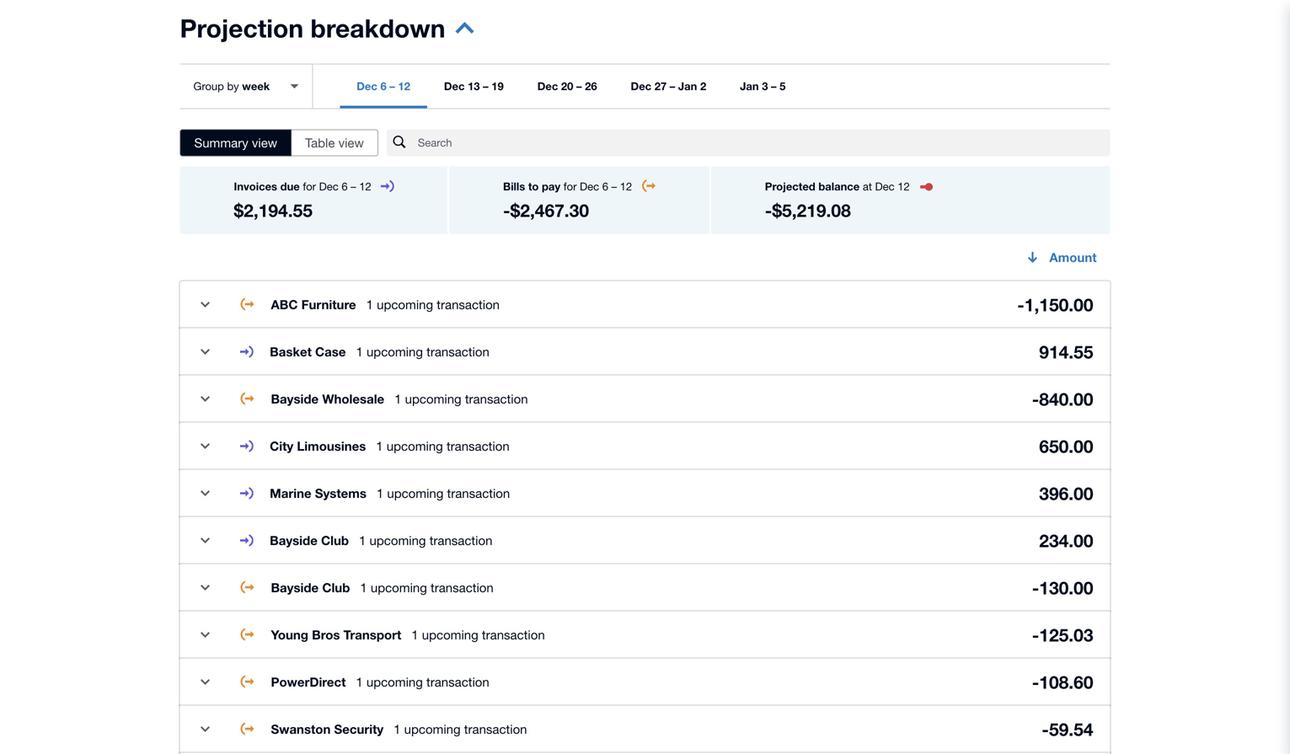 Task type: vqa. For each thing, say whether or not it's contained in the screenshot.
the sent
no



Task type: describe. For each thing, give the bounding box(es) containing it.
27
[[655, 80, 667, 93]]

bayside club for -130.00
[[271, 580, 350, 596]]

toggle image for 840.00
[[188, 382, 222, 416]]

-840.00
[[1032, 388, 1094, 409]]

-125.03
[[1032, 624, 1094, 646]]

table
[[305, 135, 335, 150]]

transaction for 650.00
[[447, 439, 510, 454]]

1 upcoming transaction for -1,150.00
[[366, 297, 500, 312]]

club for 234.00
[[321, 533, 349, 548]]

marine
[[270, 486, 312, 501]]

toggle image for 59.54
[[188, 713, 222, 746]]

dec down breakdown
[[357, 80, 378, 93]]

- for -125.03
[[1032, 624, 1040, 646]]

-$5,219.08
[[765, 200, 851, 221]]

1 for 396.00
[[377, 486, 384, 501]]

– for 20
[[577, 80, 582, 93]]

transaction for -59.54
[[464, 722, 527, 737]]

1 for -840.00
[[395, 392, 402, 406]]

1 for 650.00
[[376, 439, 383, 454]]

dec left 13
[[444, 80, 465, 93]]

upcoming for 234.00
[[370, 533, 426, 548]]

1 upcoming transaction for -59.54
[[394, 722, 527, 737]]

upcoming for -125.03
[[422, 628, 479, 642]]

invoices
[[234, 180, 277, 193]]

– for 6
[[390, 80, 395, 93]]

breakdown
[[311, 13, 446, 43]]

3
[[762, 80, 768, 93]]

5
[[780, 80, 786, 93]]

transaction for -130.00
[[431, 580, 494, 595]]

6 inside invoices due for dec 6 – 12 $2,194.55
[[342, 180, 348, 193]]

20
[[561, 80, 574, 93]]

59.54
[[1049, 719, 1094, 740]]

6 inside 'bills to pay for dec 6 – 12 -$2,467.30'
[[603, 180, 609, 193]]

for inside invoices due for dec 6 – 12 $2,194.55
[[303, 180, 316, 193]]

- for -$5,219.08
[[765, 200, 772, 221]]

1 for -130.00
[[360, 580, 367, 595]]

- for -1,150.00
[[1018, 294, 1025, 315]]

amount
[[1050, 250, 1097, 265]]

dec 27 – jan 2
[[631, 80, 707, 93]]

summary view
[[194, 135, 277, 150]]

upcoming for -130.00
[[371, 580, 427, 595]]

projection
[[180, 13, 304, 43]]

- inside 'bills to pay for dec 6 – 12 -$2,467.30'
[[503, 200, 511, 221]]

transport
[[344, 628, 401, 643]]

pay
[[542, 180, 561, 193]]

1 upcoming transaction for -130.00
[[360, 580, 494, 595]]

396.00
[[1040, 483, 1094, 504]]

group
[[193, 80, 224, 93]]

abc furniture
[[271, 297, 356, 312]]

dec left 27
[[631, 80, 652, 93]]

transaction for -108.60
[[427, 675, 490, 690]]

to
[[528, 180, 539, 193]]

transaction for 396.00
[[447, 486, 510, 501]]

1 upcoming transaction for 396.00
[[377, 486, 510, 501]]

- for -108.60
[[1032, 672, 1040, 693]]

upcoming for -840.00
[[405, 392, 462, 406]]

dec right at
[[875, 180, 895, 193]]

transaction for 234.00
[[430, 533, 493, 548]]

26
[[585, 80, 597, 93]]

4 toggle image from the top
[[188, 477, 222, 510]]

1 upcoming transaction for 650.00
[[376, 439, 510, 454]]

– for 13
[[483, 80, 489, 93]]

dec inside invoices due for dec 6 – 12 $2,194.55
[[319, 180, 339, 193]]

19
[[492, 80, 504, 93]]

bills to pay for dec 6 – 12 -$2,467.30
[[503, 180, 632, 221]]

swanston
[[271, 722, 331, 737]]

young
[[271, 628, 308, 643]]

1 horizontal spatial 6
[[381, 80, 387, 93]]

1 for -1,150.00
[[366, 297, 373, 312]]

914.55
[[1040, 341, 1094, 362]]

basket case
[[270, 344, 346, 360]]

-130.00
[[1032, 577, 1094, 598]]

transaction for -840.00
[[465, 392, 528, 406]]

1 jan from the left
[[679, 80, 697, 93]]

bills
[[503, 180, 525, 193]]

bayside club for 234.00
[[270, 533, 349, 548]]

bayside for 840.00
[[271, 392, 319, 407]]

abc
[[271, 297, 298, 312]]



Task type: locate. For each thing, give the bounding box(es) containing it.
dec inside 'bills to pay for dec 6 – 12 -$2,467.30'
[[580, 180, 599, 193]]

projection breakdown
[[180, 13, 446, 43]]

1 up security
[[356, 675, 363, 690]]

Search for a document search field
[[418, 129, 1111, 157]]

dec 6 – 12
[[357, 80, 410, 93]]

– down table view
[[351, 180, 356, 193]]

1 for 914.55
[[356, 344, 363, 359]]

toggle image for 1,150.00
[[188, 288, 222, 322]]

1 right furniture
[[366, 297, 373, 312]]

1 right security
[[394, 722, 401, 737]]

view right table on the left top
[[339, 135, 364, 150]]

club for -130.00
[[322, 580, 350, 596]]

$5,219.08
[[772, 200, 851, 221]]

6 down breakdown
[[381, 80, 387, 93]]

bayside down basket
[[271, 392, 319, 407]]

0 horizontal spatial 6
[[342, 180, 348, 193]]

- for -59.54
[[1042, 719, 1049, 740]]

– right pay
[[612, 180, 617, 193]]

for right the due
[[303, 180, 316, 193]]

108.60
[[1040, 672, 1094, 693]]

1 right 'transport'
[[412, 628, 419, 642]]

transaction
[[437, 297, 500, 312], [427, 344, 490, 359], [465, 392, 528, 406], [447, 439, 510, 454], [447, 486, 510, 501], [430, 533, 493, 548], [431, 580, 494, 595], [482, 628, 545, 642], [427, 675, 490, 690], [464, 722, 527, 737]]

-1,150.00
[[1018, 294, 1094, 315]]

234.00
[[1040, 530, 1094, 551]]

3 toggle image from the top
[[188, 382, 222, 416]]

2 for from the left
[[564, 180, 577, 193]]

summary
[[194, 135, 248, 150]]

5 toggle image from the top
[[188, 571, 222, 605]]

1 vertical spatial bayside
[[270, 533, 318, 548]]

upcoming for 650.00
[[387, 439, 443, 454]]

upcoming
[[377, 297, 433, 312], [367, 344, 423, 359], [405, 392, 462, 406], [387, 439, 443, 454], [387, 486, 444, 501], [370, 533, 426, 548], [371, 580, 427, 595], [422, 628, 479, 642], [367, 675, 423, 690], [404, 722, 461, 737]]

toggle image
[[188, 429, 222, 463], [188, 524, 222, 558], [188, 618, 222, 652], [188, 666, 222, 699], [188, 713, 222, 746]]

0 horizontal spatial view
[[252, 135, 277, 150]]

3 toggle image from the top
[[188, 618, 222, 652]]

dec 20 – 26
[[538, 80, 597, 93]]

limousines
[[297, 439, 366, 454]]

toggle image for 130.00
[[188, 571, 222, 605]]

12 inside invoices due for dec 6 – 12 $2,194.55
[[359, 180, 372, 193]]

-108.60
[[1032, 672, 1094, 693]]

1 upcoming transaction for -840.00
[[395, 392, 528, 406]]

0 vertical spatial bayside club
[[270, 533, 349, 548]]

- down the bills
[[503, 200, 511, 221]]

5 toggle image from the top
[[188, 713, 222, 746]]

2 jan from the left
[[740, 80, 759, 93]]

$2,467.30
[[511, 200, 589, 221]]

dec 13 – 19
[[444, 80, 504, 93]]

2 view from the left
[[339, 135, 364, 150]]

1 right systems in the left bottom of the page
[[377, 486, 384, 501]]

1 for from the left
[[303, 180, 316, 193]]

840.00
[[1040, 388, 1094, 409]]

12 down table view
[[359, 180, 372, 193]]

dec
[[357, 80, 378, 93], [444, 80, 465, 93], [538, 80, 558, 93], [631, 80, 652, 93], [319, 180, 339, 193], [580, 180, 599, 193], [875, 180, 895, 193]]

– right 20
[[577, 80, 582, 93]]

1 upcoming transaction for -108.60
[[356, 675, 490, 690]]

toggle image for 108.60
[[188, 666, 222, 699]]

1 for 234.00
[[359, 533, 366, 548]]

1 up 'transport'
[[360, 580, 367, 595]]

1 right case
[[356, 344, 363, 359]]

club up young bros transport
[[322, 580, 350, 596]]

1 for -59.54
[[394, 722, 401, 737]]

650.00
[[1040, 436, 1094, 457]]

city
[[270, 439, 294, 454]]

projection breakdown view option group
[[180, 129, 378, 156]]

young bros transport
[[271, 628, 401, 643]]

bayside
[[271, 392, 319, 407], [270, 533, 318, 548], [271, 580, 319, 596]]

2
[[700, 80, 707, 93]]

- up 650.00
[[1032, 388, 1040, 409]]

upcoming for 396.00
[[387, 486, 444, 501]]

12 down breakdown
[[398, 80, 410, 93]]

2 toggle image from the top
[[188, 524, 222, 558]]

4 toggle image from the top
[[188, 666, 222, 699]]

transaction for -125.03
[[482, 628, 545, 642]]

– right the 3 in the top right of the page
[[771, 80, 777, 93]]

jan left "2"
[[679, 80, 697, 93]]

2 vertical spatial bayside
[[271, 580, 319, 596]]

dec left 20
[[538, 80, 558, 93]]

- down projected
[[765, 200, 772, 221]]

1 upcoming transaction for 234.00
[[359, 533, 493, 548]]

bayside wholesale
[[271, 392, 385, 407]]

– inside invoices due for dec 6 – 12 $2,194.55
[[351, 180, 356, 193]]

- down -130.00
[[1032, 624, 1040, 646]]

6
[[381, 80, 387, 93], [342, 180, 348, 193], [603, 180, 609, 193]]

week
[[242, 80, 270, 93]]

130.00
[[1040, 577, 1094, 598]]

2 horizontal spatial 6
[[603, 180, 609, 193]]

12 inside 'bills to pay for dec 6 – 12 -$2,467.30'
[[620, 180, 632, 193]]

view right the summary
[[252, 135, 277, 150]]

0 vertical spatial bayside
[[271, 392, 319, 407]]

$2,194.55
[[234, 200, 313, 221]]

0 horizontal spatial jan
[[679, 80, 697, 93]]

- up the '-125.03'
[[1032, 577, 1040, 598]]

powerdirect
[[271, 675, 346, 690]]

for right pay
[[564, 180, 577, 193]]

-59.54
[[1042, 719, 1094, 740]]

upcoming for -59.54
[[404, 722, 461, 737]]

–
[[390, 80, 395, 93], [483, 80, 489, 93], [577, 80, 582, 93], [670, 80, 675, 93], [771, 80, 777, 93], [351, 180, 356, 193], [612, 180, 617, 193]]

bayside up young
[[271, 580, 319, 596]]

view
[[252, 135, 277, 150], [339, 135, 364, 150]]

12 right pay
[[620, 180, 632, 193]]

- down the '-125.03'
[[1032, 672, 1040, 693]]

bayside club down 'marine systems'
[[270, 533, 349, 548]]

1 view from the left
[[252, 135, 277, 150]]

1 upcoming transaction for 914.55
[[356, 344, 490, 359]]

1 down systems in the left bottom of the page
[[359, 533, 366, 548]]

group by week
[[193, 80, 270, 93]]

projection breakdown button
[[180, 12, 474, 54]]

- down the amount popup button in the top right of the page
[[1018, 294, 1025, 315]]

– inside 'bills to pay for dec 6 – 12 -$2,467.30'
[[612, 180, 617, 193]]

1 for -108.60
[[356, 675, 363, 690]]

0 vertical spatial club
[[321, 533, 349, 548]]

projected
[[765, 180, 816, 193]]

dec right the due
[[319, 180, 339, 193]]

due
[[280, 180, 300, 193]]

1 horizontal spatial for
[[564, 180, 577, 193]]

case
[[315, 344, 346, 360]]

– down breakdown
[[390, 80, 395, 93]]

systems
[[315, 486, 367, 501]]

transaction for 914.55
[[427, 344, 490, 359]]

bayside for 130.00
[[271, 580, 319, 596]]

transaction for -1,150.00
[[437, 297, 500, 312]]

0 horizontal spatial for
[[303, 180, 316, 193]]

jan left the 3 in the top right of the page
[[740, 80, 759, 93]]

upcoming for -1,150.00
[[377, 297, 433, 312]]

1 toggle image from the top
[[188, 429, 222, 463]]

2 toggle image from the top
[[188, 335, 222, 369]]

1 for -125.03
[[412, 628, 419, 642]]

marine systems
[[270, 486, 367, 501]]

bayside club
[[270, 533, 349, 548], [271, 580, 350, 596]]

bayside down marine
[[270, 533, 318, 548]]

balance
[[819, 180, 860, 193]]

1 vertical spatial club
[[322, 580, 350, 596]]

for
[[303, 180, 316, 193], [564, 180, 577, 193]]

12
[[398, 80, 410, 93], [359, 180, 372, 193], [620, 180, 632, 193], [898, 180, 910, 193]]

upcoming for -108.60
[[367, 675, 423, 690]]

1 horizontal spatial view
[[339, 135, 364, 150]]

6 right pay
[[603, 180, 609, 193]]

jan 3 – 5
[[740, 80, 786, 93]]

view for summary view
[[252, 135, 277, 150]]

jan
[[679, 80, 697, 93], [740, 80, 759, 93]]

– for 3
[[771, 80, 777, 93]]

basket
[[270, 344, 312, 360]]

– for 27
[[670, 80, 675, 93]]

security
[[334, 722, 384, 737]]

upcoming for 914.55
[[367, 344, 423, 359]]

bros
[[312, 628, 340, 643]]

- for -130.00
[[1032, 577, 1040, 598]]

table view
[[305, 135, 364, 150]]

1 vertical spatial bayside club
[[271, 580, 350, 596]]

1 upcoming transaction for -125.03
[[412, 628, 545, 642]]

city limousines
[[270, 439, 366, 454]]

1
[[366, 297, 373, 312], [356, 344, 363, 359], [395, 392, 402, 406], [376, 439, 383, 454], [377, 486, 384, 501], [359, 533, 366, 548], [360, 580, 367, 595], [412, 628, 419, 642], [356, 675, 363, 690], [394, 722, 401, 737]]

13
[[468, 80, 480, 93]]

furniture
[[301, 297, 356, 312]]

view for table view
[[339, 135, 364, 150]]

6 down table view
[[342, 180, 348, 193]]

dec right pay
[[580, 180, 599, 193]]

toggle image
[[188, 288, 222, 322], [188, 335, 222, 369], [188, 382, 222, 416], [188, 477, 222, 510], [188, 571, 222, 605]]

-
[[503, 200, 511, 221], [765, 200, 772, 221], [1018, 294, 1025, 315], [1032, 388, 1040, 409], [1032, 577, 1040, 598], [1032, 624, 1040, 646], [1032, 672, 1040, 693], [1042, 719, 1049, 740]]

1,150.00
[[1025, 294, 1094, 315]]

club
[[321, 533, 349, 548], [322, 580, 350, 596]]

by
[[227, 80, 239, 93]]

projected balance at dec 12
[[765, 180, 910, 193]]

1 toggle image from the top
[[188, 288, 222, 322]]

125.03
[[1040, 624, 1094, 646]]

12 right at
[[898, 180, 910, 193]]

1 right limousines
[[376, 439, 383, 454]]

swanston security
[[271, 722, 384, 737]]

1 horizontal spatial jan
[[740, 80, 759, 93]]

1 upcoming transaction
[[366, 297, 500, 312], [356, 344, 490, 359], [395, 392, 528, 406], [376, 439, 510, 454], [377, 486, 510, 501], [359, 533, 493, 548], [360, 580, 494, 595], [412, 628, 545, 642], [356, 675, 490, 690], [394, 722, 527, 737]]

invoices due for dec 6 – 12 $2,194.55
[[234, 180, 372, 221]]

for inside 'bills to pay for dec 6 – 12 -$2,467.30'
[[564, 180, 577, 193]]

– right 27
[[670, 80, 675, 93]]

- down -108.60
[[1042, 719, 1049, 740]]

toggle image for 125.03
[[188, 618, 222, 652]]

1 right wholesale
[[395, 392, 402, 406]]

amount button
[[1013, 241, 1111, 274]]

bayside club up bros
[[271, 580, 350, 596]]

wholesale
[[322, 392, 385, 407]]

- for -840.00
[[1032, 388, 1040, 409]]

club down systems in the left bottom of the page
[[321, 533, 349, 548]]

– right 13
[[483, 80, 489, 93]]

at
[[863, 180, 872, 193]]



